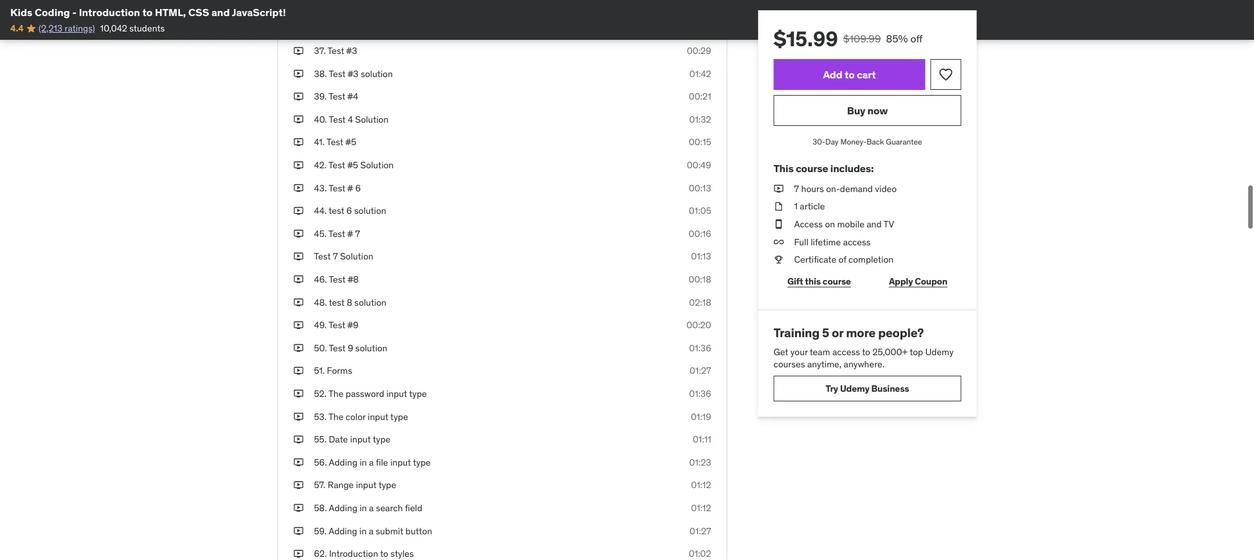 Task type: describe. For each thing, give the bounding box(es) containing it.
41.
[[314, 136, 325, 148]]

try
[[826, 383, 839, 395]]

add to cart
[[824, 68, 876, 81]]

back
[[867, 137, 885, 147]]

$109.99
[[844, 32, 882, 45]]

test for 40.
[[329, 114, 346, 125]]

css
[[188, 5, 209, 19]]

-
[[72, 5, 77, 19]]

01:13
[[692, 251, 712, 263]]

57.
[[314, 480, 326, 491]]

39.
[[314, 91, 327, 102]]

59.
[[314, 526, 327, 537]]

1 article
[[795, 201, 826, 212]]

test for 44.
[[329, 205, 345, 217]]

coding
[[35, 5, 70, 19]]

00:49
[[687, 159, 712, 171]]

01:05
[[689, 205, 712, 217]]

test for 46.
[[329, 274, 346, 285]]

37. test #3
[[314, 45, 357, 56]]

add
[[824, 68, 843, 81]]

more
[[847, 325, 876, 341]]

ratings)
[[65, 22, 95, 34]]

1 vertical spatial udemy
[[841, 383, 870, 395]]

02:18
[[690, 297, 712, 308]]

apply coupon button
[[876, 269, 962, 295]]

$15.99 $109.99 85% off
[[774, 26, 923, 51]]

certificate of completion
[[795, 254, 894, 266]]

#4
[[348, 91, 359, 102]]

xsmall image for 52. the password input type
[[294, 388, 304, 401]]

test for 41.
[[327, 136, 344, 148]]

search
[[376, 503, 403, 514]]

solution for 50. test 9 solution
[[356, 343, 388, 354]]

4
[[348, 114, 353, 125]]

xsmall image for test 7 solution
[[294, 251, 304, 263]]

wishlist image
[[939, 67, 954, 82]]

52.
[[314, 388, 327, 400]]

a for file
[[369, 457, 374, 469]]

0 vertical spatial introduction
[[79, 5, 140, 19]]

52. the password input type
[[314, 388, 427, 400]]

cart
[[857, 68, 876, 81]]

solution for 44. test 6 solution
[[354, 205, 387, 217]]

file
[[376, 457, 388, 469]]

49.
[[314, 320, 327, 331]]

solution for 38. test #3 solution
[[361, 68, 393, 79]]

2 vertical spatial solution
[[340, 251, 374, 263]]

xsmall image for 58. adding in a search field
[[294, 502, 304, 515]]

type right file
[[413, 457, 431, 469]]

gift
[[788, 276, 804, 287]]

money-
[[841, 137, 867, 147]]

xsmall image for 57. range input type
[[294, 480, 304, 492]]

a for submit
[[369, 526, 374, 537]]

xsmall image for 46. test #8
[[294, 274, 304, 286]]

xsmall image left access
[[774, 218, 784, 231]]

type down 52. the password input type
[[391, 411, 408, 423]]

guarantee
[[887, 137, 923, 147]]

01:36 for 52. the password input type
[[690, 388, 712, 400]]

full
[[795, 236, 809, 248]]

37.
[[314, 45, 326, 56]]

this
[[774, 162, 794, 175]]

field
[[405, 503, 423, 514]]

test for 38.
[[329, 68, 346, 79]]

adding for 59.
[[329, 526, 357, 537]]

xsmall image for 41. test #5
[[294, 136, 304, 149]]

48.
[[314, 297, 327, 308]]

date
[[329, 434, 348, 446]]

to inside training 5 or more people? get your team access to 25,000+ top udemy courses anytime, anywhere.
[[863, 346, 871, 358]]

1 vertical spatial course
[[823, 276, 852, 287]]

access inside training 5 or more people? get your team access to 25,000+ top udemy courses anytime, anywhere.
[[833, 346, 861, 358]]

62.
[[314, 549, 327, 560]]

00:29
[[687, 45, 712, 56]]

46.
[[314, 274, 327, 285]]

buy now
[[848, 104, 889, 117]]

0 horizontal spatial 7
[[333, 251, 338, 263]]

00:21
[[689, 91, 712, 102]]

off
[[911, 32, 923, 45]]

#5 for 41.
[[346, 136, 357, 148]]

udemy inside training 5 or more people? get your team access to 25,000+ top udemy courses anytime, anywhere.
[[926, 346, 954, 358]]

solution for 40. test 4 solution
[[355, 114, 389, 125]]

xsmall image for 49. test #9
[[294, 319, 304, 332]]

xsmall image for 48. test 8 solution
[[294, 296, 304, 309]]

01:23
[[690, 457, 712, 469]]

# for 6
[[348, 182, 353, 194]]

40. test 4 solution
[[314, 114, 389, 125]]

coupon
[[915, 276, 948, 287]]

xsmall image left full
[[774, 236, 784, 249]]

team
[[810, 346, 831, 358]]

range
[[328, 480, 354, 491]]

59. adding in a submit button
[[314, 526, 432, 537]]

test for 37.
[[328, 45, 344, 56]]

46. test #8
[[314, 274, 359, 285]]

test for 48.
[[329, 297, 345, 308]]

#8
[[348, 274, 359, 285]]

this
[[806, 276, 821, 287]]

test 7 solution
[[314, 251, 374, 263]]

1 vertical spatial 7
[[355, 228, 360, 240]]

0 vertical spatial course
[[796, 162, 829, 175]]

01:32
[[690, 114, 712, 125]]

demand
[[841, 183, 873, 195]]

38.
[[314, 68, 327, 79]]

on
[[826, 219, 836, 230]]

56.
[[314, 457, 327, 469]]

input right color
[[368, 411, 389, 423]]

adding for 56.
[[329, 457, 358, 469]]

$15.99
[[774, 26, 839, 51]]

now
[[868, 104, 889, 117]]

56. adding in a file input type
[[314, 457, 431, 469]]

0 vertical spatial 7
[[795, 183, 800, 195]]

includes:
[[831, 162, 874, 175]]

type up file
[[373, 434, 391, 446]]

solution for 42. test #5 solution
[[361, 159, 394, 171]]

38. test #3 solution
[[314, 68, 393, 79]]

01:12 for 57. range input type
[[692, 480, 712, 491]]

40.
[[314, 114, 327, 125]]

buy
[[848, 104, 866, 117]]

55. date input type
[[314, 434, 391, 446]]

10,042 students
[[100, 22, 165, 34]]

51. forms
[[314, 365, 353, 377]]

# for 7
[[348, 228, 353, 240]]

add to cart button
[[774, 59, 926, 90]]

a for search
[[369, 503, 374, 514]]

01:12 for 58. adding in a search field
[[692, 503, 712, 514]]



Task type: vqa. For each thing, say whether or not it's contained in the screenshot.


Task type: locate. For each thing, give the bounding box(es) containing it.
to up anywhere.
[[863, 346, 871, 358]]

type
[[409, 388, 427, 400], [391, 411, 408, 423], [373, 434, 391, 446], [413, 457, 431, 469], [379, 480, 397, 491]]

2 horizontal spatial 7
[[795, 183, 800, 195]]

test for 45.
[[329, 228, 345, 240]]

the for 53.
[[329, 411, 344, 423]]

course down of
[[823, 276, 852, 287]]

test left the #9
[[329, 320, 346, 331]]

2 01:36 from the top
[[690, 388, 712, 400]]

the right "52."
[[329, 388, 344, 400]]

to up 'students'
[[142, 5, 153, 19]]

test for 49.
[[329, 320, 346, 331]]

# down 44. test 6 solution
[[348, 228, 353, 240]]

a left file
[[369, 457, 374, 469]]

xsmall image left 56.
[[294, 457, 304, 469]]

input up 58. adding in a search field
[[356, 480, 377, 491]]

1 # from the top
[[348, 182, 353, 194]]

color
[[346, 411, 366, 423]]

xsmall image left 58.
[[294, 502, 304, 515]]

xsmall image left "41."
[[294, 136, 304, 149]]

access down or at bottom
[[833, 346, 861, 358]]

xsmall image for 44. test 6 solution
[[294, 205, 304, 217]]

lifetime
[[811, 236, 841, 248]]

adding right 58.
[[329, 503, 358, 514]]

xsmall image left 51. at the left bottom
[[294, 365, 304, 378]]

0 vertical spatial udemy
[[926, 346, 954, 358]]

solution up the #8
[[340, 251, 374, 263]]

1 adding from the top
[[329, 457, 358, 469]]

test right 38.
[[329, 68, 346, 79]]

solution right the 4
[[355, 114, 389, 125]]

1 vertical spatial adding
[[329, 503, 358, 514]]

#5 up 43. test # 6
[[348, 159, 358, 171]]

and right css
[[212, 5, 230, 19]]

course up 'hours'
[[796, 162, 829, 175]]

xsmall image left the '49.'
[[294, 319, 304, 332]]

xsmall image left 45.
[[294, 228, 304, 240]]

1 vertical spatial introduction
[[329, 549, 378, 560]]

xsmall image left certificate
[[774, 254, 784, 266]]

full lifetime access
[[795, 236, 871, 248]]

test right 44.
[[329, 205, 345, 217]]

xsmall image for 53. the color input type
[[294, 411, 304, 424]]

try udemy business
[[826, 383, 910, 395]]

0 horizontal spatial udemy
[[841, 383, 870, 395]]

solution right 8
[[355, 297, 387, 308]]

6 down 42. test #5 solution
[[355, 182, 361, 194]]

test left 9
[[329, 343, 346, 354]]

01:27 up 01:02 at bottom right
[[690, 526, 712, 537]]

test right 45.
[[329, 228, 345, 240]]

1 vertical spatial 6
[[347, 205, 352, 217]]

xsmall image left 42.
[[294, 159, 304, 172]]

01:11
[[693, 434, 712, 446]]

gift this course
[[788, 276, 852, 287]]

01:36 down 00:20
[[690, 343, 712, 354]]

01:36
[[690, 343, 712, 354], [690, 388, 712, 400]]

video
[[876, 183, 897, 195]]

top
[[910, 346, 924, 358]]

00:13
[[689, 182, 712, 194]]

0 vertical spatial 6
[[355, 182, 361, 194]]

courses
[[774, 359, 806, 370]]

0 horizontal spatial introduction
[[79, 5, 140, 19]]

xsmall image for 56. adding in a file input type
[[294, 457, 304, 469]]

#5 down 40. test 4 solution
[[346, 136, 357, 148]]

0 vertical spatial #5
[[346, 136, 357, 148]]

html,
[[155, 5, 186, 19]]

#
[[348, 182, 353, 194], [348, 228, 353, 240]]

1 horizontal spatial and
[[867, 219, 882, 230]]

xsmall image for 51. forms
[[294, 365, 304, 378]]

forms
[[327, 365, 353, 377]]

udemy right try
[[841, 383, 870, 395]]

xsmall image for 40. test 4 solution
[[294, 113, 304, 126]]

test left #4
[[329, 91, 346, 102]]

1 vertical spatial 01:36
[[690, 388, 712, 400]]

2 vertical spatial adding
[[329, 526, 357, 537]]

1 vertical spatial 01:12
[[692, 503, 712, 514]]

8
[[347, 297, 352, 308]]

2 # from the top
[[348, 228, 353, 240]]

39. test #4
[[314, 91, 359, 102]]

xsmall image for 39. test #4
[[294, 90, 304, 103]]

introduction up 10,042
[[79, 5, 140, 19]]

0 vertical spatial #
[[348, 182, 353, 194]]

xsmall image for 42. test #5 solution
[[294, 159, 304, 172]]

1 in from the top
[[360, 457, 367, 469]]

input right password
[[387, 388, 407, 400]]

xsmall image left 57.
[[294, 480, 304, 492]]

access
[[844, 236, 871, 248], [833, 346, 861, 358]]

2 vertical spatial 7
[[333, 251, 338, 263]]

1 vertical spatial #5
[[348, 159, 358, 171]]

anytime,
[[808, 359, 842, 370]]

xsmall image left 1
[[774, 200, 784, 213]]

1 vertical spatial a
[[369, 503, 374, 514]]

xsmall image for 50. test 9 solution
[[294, 342, 304, 355]]

solution down 43. test # 6
[[354, 205, 387, 217]]

50. test 9 solution
[[314, 343, 388, 354]]

00:18
[[689, 274, 712, 285]]

a left submit
[[369, 526, 374, 537]]

49. test #9
[[314, 320, 359, 331]]

access
[[795, 219, 823, 230]]

58.
[[314, 503, 327, 514]]

people?
[[879, 325, 924, 341]]

4.4
[[10, 22, 24, 34]]

apply coupon
[[890, 276, 948, 287]]

test for 39.
[[329, 91, 346, 102]]

access down mobile
[[844, 236, 871, 248]]

1 horizontal spatial introduction
[[329, 549, 378, 560]]

7 down 44. test 6 solution
[[355, 228, 360, 240]]

adding right 56.
[[329, 457, 358, 469]]

1 vertical spatial the
[[329, 411, 344, 423]]

test left the #8
[[329, 274, 346, 285]]

43. test # 6
[[314, 182, 361, 194]]

kids coding - introduction to html, css and javascript!
[[10, 5, 286, 19]]

solution up 43. test # 6
[[361, 159, 394, 171]]

43.
[[314, 182, 327, 194]]

type up search
[[379, 480, 397, 491]]

styles
[[391, 549, 414, 560]]

7
[[795, 183, 800, 195], [355, 228, 360, 240], [333, 251, 338, 263]]

01:27 up 01:19 on the bottom right of page
[[690, 365, 712, 377]]

password
[[346, 388, 385, 400]]

xsmall image left 44.
[[294, 205, 304, 217]]

1 horizontal spatial udemy
[[926, 346, 954, 358]]

1 vertical spatial in
[[360, 503, 367, 514]]

xsmall image left 46.
[[294, 274, 304, 286]]

training 5 or more people? get your team access to 25,000+ top udemy courses anytime, anywhere.
[[774, 325, 954, 370]]

xsmall image for 38. test #3 solution
[[294, 67, 304, 80]]

to left the styles
[[380, 549, 389, 560]]

1 horizontal spatial 7
[[355, 228, 360, 240]]

xsmall image
[[294, 113, 304, 126], [294, 182, 304, 195], [774, 183, 784, 195], [774, 200, 784, 213], [774, 218, 784, 231], [294, 251, 304, 263], [774, 254, 784, 266], [294, 274, 304, 286], [294, 296, 304, 309], [294, 319, 304, 332], [294, 388, 304, 401], [294, 411, 304, 424], [294, 434, 304, 446], [294, 457, 304, 469], [294, 502, 304, 515], [294, 525, 304, 538]]

01:27 for 51. forms
[[690, 365, 712, 377]]

xsmall image left 48.
[[294, 296, 304, 309]]

#3 up 38. test #3 solution
[[347, 45, 357, 56]]

test
[[329, 205, 345, 217], [329, 297, 345, 308]]

xsmall image left 59. in the bottom of the page
[[294, 525, 304, 538]]

anywhere.
[[844, 359, 885, 370]]

of
[[839, 254, 847, 266]]

1 01:36 from the top
[[690, 343, 712, 354]]

solution up 40. test 4 solution
[[361, 68, 393, 79]]

in left file
[[360, 457, 367, 469]]

gift this course link
[[774, 269, 865, 295]]

xsmall image down this
[[774, 183, 784, 195]]

to inside button
[[845, 68, 855, 81]]

01:36 up 01:19 on the bottom right of page
[[690, 388, 712, 400]]

01:27 for 59. adding in a submit button
[[690, 526, 712, 537]]

get
[[774, 346, 789, 358]]

01:36 for 50. test 9 solution
[[690, 343, 712, 354]]

tv
[[884, 219, 895, 230]]

7 up 46. test #8
[[333, 251, 338, 263]]

the
[[329, 388, 344, 400], [329, 411, 344, 423]]

2 the from the top
[[329, 411, 344, 423]]

test for 50.
[[329, 343, 346, 354]]

1 the from the top
[[329, 388, 344, 400]]

0 vertical spatial 01:27
[[690, 365, 712, 377]]

in up 62. introduction to styles on the left bottom of the page
[[360, 526, 367, 537]]

1 vertical spatial test
[[329, 297, 345, 308]]

xsmall image left 53.
[[294, 411, 304, 424]]

test right 43. on the left top
[[329, 182, 346, 194]]

0 vertical spatial in
[[360, 457, 367, 469]]

xsmall image left 38.
[[294, 67, 304, 80]]

2 test from the top
[[329, 297, 345, 308]]

the for 52.
[[329, 388, 344, 400]]

xsmall image left '50.'
[[294, 342, 304, 355]]

01:42
[[690, 68, 712, 79]]

0 horizontal spatial and
[[212, 5, 230, 19]]

solution for 48. test 8 solution
[[355, 297, 387, 308]]

input right file
[[391, 457, 411, 469]]

1 horizontal spatial 6
[[355, 182, 361, 194]]

0 vertical spatial access
[[844, 236, 871, 248]]

6 down 43. test # 6
[[347, 205, 352, 217]]

in for file
[[360, 457, 367, 469]]

xsmall image
[[294, 45, 304, 57], [294, 67, 304, 80], [294, 90, 304, 103], [294, 136, 304, 149], [294, 159, 304, 172], [294, 205, 304, 217], [294, 228, 304, 240], [774, 236, 784, 249], [294, 342, 304, 355], [294, 365, 304, 378], [294, 480, 304, 492], [294, 548, 304, 561]]

1 vertical spatial and
[[867, 219, 882, 230]]

input right 'date' on the left
[[350, 434, 371, 446]]

30-
[[813, 137, 826, 147]]

0 vertical spatial a
[[369, 457, 374, 469]]

and
[[212, 5, 230, 19], [867, 219, 882, 230]]

xsmall image for 45. test # 7
[[294, 228, 304, 240]]

1 01:12 from the top
[[692, 480, 712, 491]]

1 vertical spatial access
[[833, 346, 861, 358]]

0 horizontal spatial 6
[[347, 205, 352, 217]]

2 vertical spatial a
[[369, 526, 374, 537]]

in down 57. range input type at the bottom
[[360, 503, 367, 514]]

test for 43.
[[329, 182, 346, 194]]

test for 42.
[[329, 159, 345, 171]]

1 vertical spatial solution
[[361, 159, 394, 171]]

0 vertical spatial adding
[[329, 457, 358, 469]]

mobile
[[838, 219, 865, 230]]

type right password
[[409, 388, 427, 400]]

a left search
[[369, 503, 374, 514]]

introduction down 59. adding in a submit button
[[329, 549, 378, 560]]

01:12
[[692, 480, 712, 491], [692, 503, 712, 514]]

in for search
[[360, 503, 367, 514]]

xsmall image left 39.
[[294, 90, 304, 103]]

41. test #5
[[314, 136, 357, 148]]

2 01:27 from the top
[[690, 526, 712, 537]]

0 vertical spatial 01:12
[[692, 480, 712, 491]]

xsmall image for 55. date input type
[[294, 434, 304, 446]]

0 vertical spatial #3
[[347, 45, 357, 56]]

test
[[328, 45, 344, 56], [329, 68, 346, 79], [329, 91, 346, 102], [329, 114, 346, 125], [327, 136, 344, 148], [329, 159, 345, 171], [329, 182, 346, 194], [329, 228, 345, 240], [314, 251, 331, 263], [329, 274, 346, 285], [329, 320, 346, 331], [329, 343, 346, 354]]

53. the color input type
[[314, 411, 408, 423]]

0 vertical spatial solution
[[355, 114, 389, 125]]

test left 8
[[329, 297, 345, 308]]

1 test from the top
[[329, 205, 345, 217]]

button
[[406, 526, 432, 537]]

2 adding from the top
[[329, 503, 358, 514]]

3 adding from the top
[[329, 526, 357, 537]]

7 left 'hours'
[[795, 183, 800, 195]]

2 in from the top
[[360, 503, 367, 514]]

0 vertical spatial the
[[329, 388, 344, 400]]

to left cart on the right top of the page
[[845, 68, 855, 81]]

udemy right "top"
[[926, 346, 954, 358]]

xsmall image for 62. introduction to styles
[[294, 548, 304, 561]]

1 vertical spatial #3
[[348, 68, 359, 79]]

25,000+
[[873, 346, 908, 358]]

xsmall image for 37. test #3
[[294, 45, 304, 57]]

0 vertical spatial test
[[329, 205, 345, 217]]

58. adding in a search field
[[314, 503, 423, 514]]

#5 for 42.
[[348, 159, 358, 171]]

00:15
[[689, 136, 712, 148]]

2 01:12 from the top
[[692, 503, 712, 514]]

# up 44. test 6 solution
[[348, 182, 353, 194]]

completion
[[849, 254, 894, 266]]

3 in from the top
[[360, 526, 367, 537]]

test right "41."
[[327, 136, 344, 148]]

#3 for 37.
[[347, 45, 357, 56]]

xsmall image left 37.
[[294, 45, 304, 57]]

0 vertical spatial and
[[212, 5, 230, 19]]

solution right 9
[[356, 343, 388, 354]]

to
[[142, 5, 153, 19], [845, 68, 855, 81], [863, 346, 871, 358], [380, 549, 389, 560]]

xsmall image left 62.
[[294, 548, 304, 561]]

training
[[774, 325, 820, 341]]

xsmall image left test 7 solution
[[294, 251, 304, 263]]

xsmall image left 55. on the left bottom of page
[[294, 434, 304, 446]]

xsmall image for 43. test # 6
[[294, 182, 304, 195]]

01:02
[[689, 549, 712, 560]]

adding
[[329, 457, 358, 469], [329, 503, 358, 514], [329, 526, 357, 537]]

#3 for 38.
[[348, 68, 359, 79]]

this course includes:
[[774, 162, 874, 175]]

day
[[826, 137, 839, 147]]

hours
[[802, 183, 825, 195]]

1
[[795, 201, 798, 212]]

xsmall image left the 40.
[[294, 113, 304, 126]]

#3 up #4
[[348, 68, 359, 79]]

#9
[[348, 320, 359, 331]]

2 vertical spatial in
[[360, 526, 367, 537]]

1 vertical spatial #
[[348, 228, 353, 240]]

(2,213 ratings)
[[39, 22, 95, 34]]

solution
[[361, 68, 393, 79], [354, 205, 387, 217], [355, 297, 387, 308], [356, 343, 388, 354]]

in for submit
[[360, 526, 367, 537]]

test left the 4
[[329, 114, 346, 125]]

the right 53.
[[329, 411, 344, 423]]

1 vertical spatial 01:27
[[690, 526, 712, 537]]

adding right 59. in the bottom of the page
[[329, 526, 357, 537]]

xsmall image left 43. on the left top
[[294, 182, 304, 195]]

#3
[[347, 45, 357, 56], [348, 68, 359, 79]]

xsmall image left "52."
[[294, 388, 304, 401]]

#5
[[346, 136, 357, 148], [348, 159, 358, 171]]

0 vertical spatial 01:36
[[690, 343, 712, 354]]

try udemy business link
[[774, 376, 962, 402]]

and left tv
[[867, 219, 882, 230]]

test right 42.
[[329, 159, 345, 171]]

adding for 58.
[[329, 503, 358, 514]]

xsmall image for 59. adding in a submit button
[[294, 525, 304, 538]]

1 01:27 from the top
[[690, 365, 712, 377]]

01:27
[[690, 365, 712, 377], [690, 526, 712, 537]]

test right 37.
[[328, 45, 344, 56]]

test up 46.
[[314, 251, 331, 263]]

students
[[130, 22, 165, 34]]



